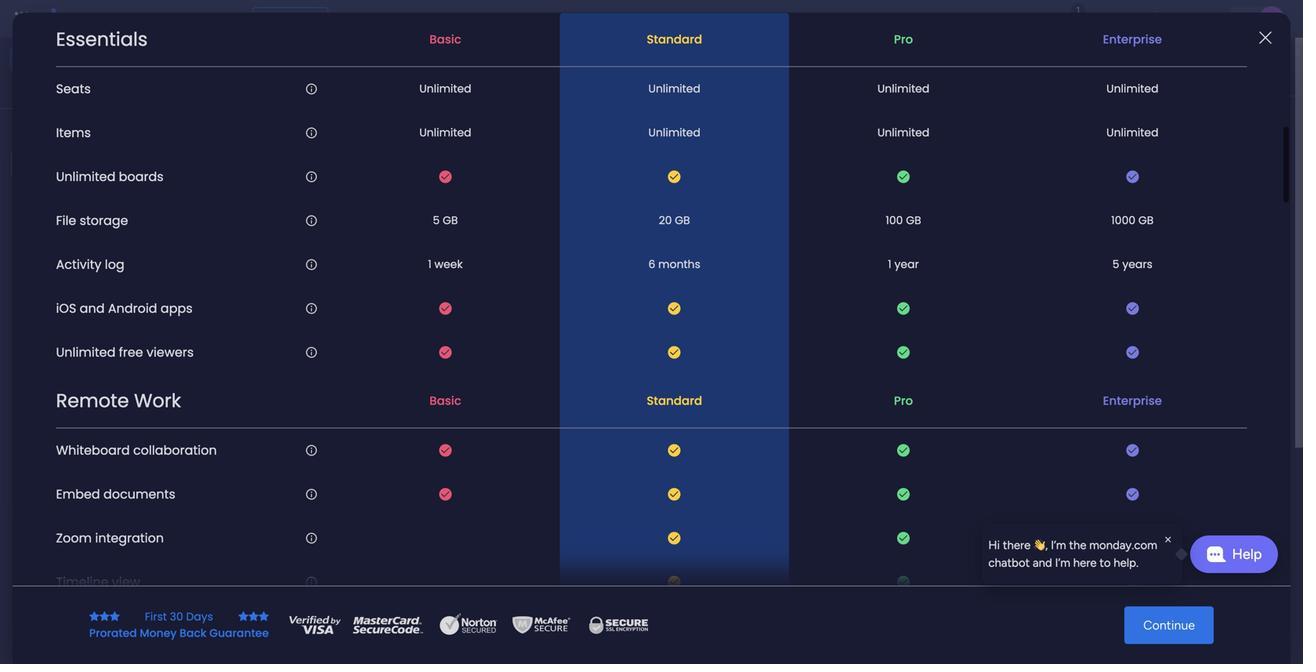 Task type: locate. For each thing, give the bounding box(es) containing it.
getting
[[1107, 607, 1146, 621]]

i'm left &
[[1056, 556, 1071, 570]]

1 vertical spatial 5
[[1113, 257, 1120, 272]]

5 left years
[[1113, 257, 1120, 272]]

access right quick
[[974, 130, 1008, 144]]

list box
[[0, 183, 200, 425]]

verified by visa image
[[288, 614, 343, 637]]

1 horizontal spatial your
[[1090, 458, 1115, 473]]

templates inside boost your workflow in minutes with ready-made templates
[[1126, 477, 1182, 492]]

2 standard from the top
[[647, 393, 703, 409]]

1 vertical spatial lottie animation element
[[0, 506, 200, 664]]

guarantee
[[210, 626, 269, 641]]

to
[[1100, 556, 1112, 570]]

your left recent
[[311, 67, 336, 82]]

0 vertical spatial management
[[158, 10, 244, 27]]

2 horizontal spatial work
[[281, 606, 305, 620]]

2 star image from the left
[[99, 611, 110, 622]]

tasks right private at the left
[[337, 129, 371, 145]]

0 horizontal spatial main
[[36, 123, 64, 138]]

unlimited free viewers
[[56, 343, 194, 361]]

your inside upload your photo enable desktop notifications invite team members complete profile install our mobile app
[[1125, 166, 1149, 180]]

2 basic from the top
[[430, 393, 462, 409]]

collaboration
[[133, 441, 217, 459]]

monday.com down "started"
[[1161, 625, 1224, 639]]

hi
[[989, 538, 1001, 552]]

work right monday
[[127, 10, 155, 27]]

1 vertical spatial learn
[[1107, 625, 1134, 639]]

templates up chat bot icon in the bottom right of the page
[[1157, 511, 1213, 526]]

update feed image
[[1060, 11, 1076, 27]]

quick
[[1193, 60, 1226, 74]]

1 image
[[1072, 1, 1086, 18]]

remote
[[56, 388, 129, 414]]

main
[[36, 123, 64, 138], [385, 606, 409, 620]]

1 vertical spatial templates
[[1157, 511, 1213, 526]]

here down the
[[1074, 556, 1097, 570]]

private
[[288, 129, 334, 145]]

1 enterprise from the top
[[1104, 31, 1163, 48]]

your inside boost your workflow in minutes with ready-made templates
[[1090, 458, 1115, 473]]

2 pro from the top
[[895, 393, 914, 409]]

1 horizontal spatial 1
[[889, 257, 892, 272]]

2 gb from the left
[[675, 213, 691, 228]]

access right quickly
[[269, 67, 308, 82]]

0 horizontal spatial here
[[712, 284, 737, 299]]

enterprise up workflow
[[1104, 393, 1163, 409]]

1 standard from the top
[[647, 31, 703, 48]]

quick search
[[1193, 60, 1268, 74]]

enterprise
[[1104, 31, 1163, 48], [1104, 393, 1163, 409]]

pro for essentials
[[895, 31, 914, 48]]

templates
[[1126, 477, 1182, 492], [1157, 511, 1213, 526]]

work management > main workspace
[[281, 606, 464, 620]]

1 vertical spatial pro
[[895, 393, 914, 409]]

profile up upload your photo link
[[1167, 120, 1208, 137]]

explore templates
[[1112, 511, 1213, 526]]

gb for 1000 gb
[[1139, 213, 1154, 228]]

1 horizontal spatial tasks
[[597, 284, 626, 299]]

2 1 from the left
[[889, 257, 892, 272]]

1 vertical spatial enterprise
[[1104, 393, 1163, 409]]

tasks right personal
[[597, 284, 626, 299]]

track personal tasks and reminders here
[[513, 284, 737, 299]]

0 vertical spatial 5
[[433, 213, 440, 228]]

works
[[1227, 625, 1256, 639]]

1 week
[[428, 257, 463, 272]]

activity
[[56, 256, 102, 273]]

0 vertical spatial standard
[[647, 31, 703, 48]]

my left private at the left
[[264, 129, 284, 145]]

gb right 1000
[[1139, 213, 1154, 228]]

complete
[[1069, 120, 1132, 137], [1084, 226, 1136, 240]]

chat bot icon image
[[1207, 547, 1227, 562]]

0 horizontal spatial workspace
[[67, 123, 129, 138]]

management
[[330, 581, 405, 596]]

learn down getting
[[1107, 625, 1134, 639]]

quickly
[[223, 67, 266, 82]]

and right inbox
[[458, 67, 479, 82]]

android
[[108, 299, 157, 317]]

1 horizontal spatial main
[[385, 606, 409, 620]]

first
[[145, 609, 167, 625]]

explore templates button
[[1055, 503, 1271, 535]]

1 vertical spatial your
[[1090, 458, 1115, 473]]

0 vertical spatial workspace
[[67, 123, 129, 138]]

0 horizontal spatial monday.com
[[1090, 538, 1158, 552]]

1 horizontal spatial monday.com
[[1161, 625, 1224, 639]]

zoom
[[56, 529, 92, 547]]

1 vertical spatial tasks
[[597, 284, 626, 299]]

1 horizontal spatial workspace
[[411, 606, 464, 620]]

0 horizontal spatial your
[[311, 67, 336, 82]]

1 horizontal spatial lottie animation image
[[602, 38, 1042, 97]]

gb
[[443, 213, 458, 228], [675, 213, 691, 228], [907, 213, 922, 228], [1139, 213, 1154, 228]]

3 gb from the left
[[907, 213, 922, 228]]

learn left &
[[1045, 562, 1077, 577]]

0 vertical spatial main
[[36, 123, 64, 138]]

add to favorites image
[[444, 580, 459, 596]]

templates down workflow
[[1126, 477, 1182, 492]]

your up desktop
[[1125, 166, 1149, 180]]

management up quickly
[[158, 10, 244, 27]]

4 gb from the left
[[1139, 213, 1154, 228]]

⌘ +
[[883, 131, 908, 144]]

money
[[140, 626, 177, 641]]

desktop
[[1123, 186, 1167, 200]]

continue button
[[1125, 606, 1215, 644]]

install
[[1084, 246, 1115, 260]]

5 gb
[[433, 213, 458, 228]]

>
[[375, 606, 382, 620]]

0 vertical spatial monday.com
[[1090, 538, 1158, 552]]

enable
[[1084, 186, 1120, 200]]

1 vertical spatial complete
[[1084, 226, 1136, 240]]

6
[[649, 257, 656, 272]]

1 horizontal spatial 5
[[1113, 257, 1120, 272]]

monday.com up help.
[[1090, 538, 1158, 552]]

your for photo
[[1125, 166, 1149, 180]]

embed documents
[[56, 485, 176, 503]]

enterprise down monday marketplace icon
[[1104, 31, 1163, 48]]

lottie animation image
[[602, 38, 1042, 97], [0, 506, 200, 664]]

1 vertical spatial main
[[385, 606, 409, 620]]

workspace down add to favorites icon
[[411, 606, 464, 620]]

explore
[[1112, 511, 1154, 526]]

enable desktop notifications link
[[1084, 184, 1280, 202]]

gb right 20
[[675, 213, 691, 228]]

and
[[458, 67, 479, 82], [629, 284, 650, 299], [80, 299, 105, 317], [1033, 556, 1053, 570]]

see
[[274, 12, 293, 25]]

1 horizontal spatial learn
[[1107, 625, 1134, 639]]

1
[[428, 257, 432, 272], [889, 257, 892, 272]]

0 vertical spatial tasks
[[337, 129, 371, 145]]

view
[[112, 573, 140, 591]]

mastercard secure code image
[[349, 614, 427, 637]]

work inside my work link
[[54, 80, 78, 93]]

monday marketplace image
[[1129, 11, 1145, 27]]

0 vertical spatial enterprise
[[1104, 31, 1163, 48]]

complete profile link
[[1084, 224, 1280, 242]]

main inside main workspace button
[[36, 123, 64, 138]]

my down home
[[36, 80, 51, 93]]

0 vertical spatial your
[[1135, 120, 1164, 137]]

20 gb
[[659, 213, 691, 228]]

complete up install
[[1084, 226, 1136, 240]]

0 vertical spatial learn
[[1045, 562, 1077, 577]]

get
[[1091, 562, 1110, 577]]

file
[[56, 212, 76, 229]]

0 horizontal spatial 1
[[428, 257, 432, 272]]

public board image
[[262, 580, 279, 597]]

lottie animation image for the rightmost lottie animation "element"
[[602, 38, 1042, 97]]

1 vertical spatial access
[[974, 130, 1008, 144]]

1 vertical spatial work
[[54, 80, 78, 93]]

standard for essentials
[[647, 31, 703, 48]]

visited
[[325, 422, 369, 439]]

started
[[1149, 607, 1185, 621]]

2 vertical spatial work
[[281, 606, 305, 620]]

workspace up search in workspace "field"
[[67, 123, 129, 138]]

1 vertical spatial lottie animation image
[[0, 506, 200, 664]]

work right component image
[[281, 606, 305, 620]]

home link
[[9, 47, 191, 72]]

i'm right 👋,
[[1052, 538, 1067, 552]]

access
[[269, 67, 308, 82], [974, 130, 1008, 144]]

see plans
[[274, 12, 322, 25]]

work
[[134, 388, 181, 414]]

5 up 1 week
[[433, 213, 440, 228]]

embed
[[56, 485, 100, 503]]

0 horizontal spatial my
[[36, 80, 51, 93]]

main down my work
[[36, 123, 64, 138]]

week
[[435, 257, 463, 272]]

0 horizontal spatial 5
[[433, 213, 440, 228]]

1 for 1 year
[[889, 257, 892, 272]]

gb for 100 gb
[[907, 213, 922, 228]]

0 horizontal spatial tasks
[[337, 129, 371, 145]]

star image
[[89, 611, 99, 622], [99, 611, 110, 622], [110, 611, 120, 622], [249, 611, 259, 622], [259, 611, 269, 622]]

1 vertical spatial standard
[[647, 393, 703, 409]]

greg robinson image
[[1260, 6, 1285, 31]]

1 basic from the top
[[430, 31, 462, 48]]

there
[[1003, 538, 1031, 552]]

ssl encrypted image
[[580, 614, 658, 637]]

workspace
[[67, 123, 129, 138], [411, 606, 464, 620]]

my for my work
[[36, 80, 51, 93]]

1 vertical spatial basic
[[430, 393, 462, 409]]

5 for 5 years
[[1113, 257, 1120, 272]]

your up photo
[[1135, 120, 1164, 137]]

1 vertical spatial monday.com
[[1161, 625, 1224, 639]]

0 vertical spatial pro
[[895, 31, 914, 48]]

0 horizontal spatial lottie animation image
[[0, 506, 200, 664]]

close recently visited image
[[242, 421, 261, 440]]

zoom integration
[[56, 529, 164, 547]]

1 vertical spatial my
[[264, 129, 284, 145]]

0 horizontal spatial work
[[54, 80, 78, 93]]

boost
[[1055, 458, 1087, 473]]

1 horizontal spatial management
[[308, 606, 373, 620]]

1 gb from the left
[[443, 213, 458, 228]]

1 horizontal spatial access
[[974, 130, 1008, 144]]

learn inside getting started learn how monday.com works
[[1107, 625, 1134, 639]]

1 pro from the top
[[895, 31, 914, 48]]

items
[[56, 124, 91, 141]]

4 star image from the left
[[249, 611, 259, 622]]

here
[[712, 284, 737, 299], [1074, 556, 1097, 570]]

0 vertical spatial work
[[127, 10, 155, 27]]

recently visited
[[264, 422, 369, 439]]

my work link
[[9, 74, 191, 99]]

enterprise for essentials
[[1104, 31, 1163, 48]]

1 horizontal spatial here
[[1074, 556, 1097, 570]]

lottie animation element
[[602, 38, 1042, 97], [0, 506, 200, 664]]

option
[[0, 185, 200, 189]]

integration
[[95, 529, 164, 547]]

component image
[[262, 605, 276, 619]]

in
[[1173, 458, 1183, 473]]

2 enterprise from the top
[[1104, 393, 1163, 409]]

gb up week
[[443, 213, 458, 228]]

0 vertical spatial basic
[[430, 31, 462, 48]]

boards,
[[379, 67, 421, 82]]

&
[[1080, 562, 1088, 577]]

management down project management
[[308, 606, 373, 620]]

i'm
[[1052, 538, 1067, 552], [1056, 556, 1071, 570]]

complete up upload
[[1069, 120, 1132, 137]]

0 vertical spatial lottie animation image
[[602, 38, 1042, 97]]

5 for 5 gb
[[433, 213, 440, 228]]

give
[[1076, 60, 1100, 74]]

whiteboard
[[56, 441, 130, 459]]

0 vertical spatial lottie animation element
[[602, 38, 1042, 97]]

project
[[285, 581, 327, 596]]

install our mobile app link
[[1084, 244, 1280, 262]]

and down 👋,
[[1033, 556, 1053, 570]]

templates inside button
[[1157, 511, 1213, 526]]

0 horizontal spatial lottie animation element
[[0, 506, 200, 664]]

0 horizontal spatial learn
[[1045, 562, 1077, 577]]

0 vertical spatial templates
[[1126, 477, 1182, 492]]

1 1 from the left
[[428, 257, 432, 272]]

1 left year
[[889, 257, 892, 272]]

your up made
[[1090, 458, 1115, 473]]

1 horizontal spatial lottie animation element
[[602, 38, 1042, 97]]

0 horizontal spatial management
[[158, 10, 244, 27]]

0 vertical spatial access
[[269, 67, 308, 82]]

dialog
[[983, 524, 1183, 585]]

1 vertical spatial i'm
[[1056, 556, 1071, 570]]

0 vertical spatial profile
[[1167, 120, 1208, 137]]

quick
[[945, 130, 971, 144]]

30
[[170, 609, 183, 625]]

main right >
[[385, 606, 409, 620]]

1 vertical spatial here
[[1074, 556, 1097, 570]]

standard for remote work
[[647, 393, 703, 409]]

1 left week
[[428, 257, 432, 272]]

tasks
[[337, 129, 371, 145], [597, 284, 626, 299]]

here right reminders
[[712, 284, 737, 299]]

👋,
[[1034, 538, 1049, 552]]

members
[[1148, 206, 1197, 220]]

notifications image
[[1026, 11, 1041, 27]]

1 vertical spatial your
[[1125, 166, 1149, 180]]

0 vertical spatial your
[[311, 67, 336, 82]]

for quick access
[[928, 130, 1008, 144]]

1 horizontal spatial work
[[127, 10, 155, 27]]

documents
[[104, 485, 176, 503]]

0 vertical spatial my
[[36, 80, 51, 93]]

profile up mobile
[[1139, 226, 1173, 240]]

work down home
[[54, 80, 78, 93]]

gb right "100"
[[907, 213, 922, 228]]

1 vertical spatial profile
[[1139, 226, 1173, 240]]

invite members image
[[1095, 11, 1110, 27]]

1 year
[[889, 257, 920, 272]]

my for my private tasks
[[264, 129, 284, 145]]

1 horizontal spatial my
[[264, 129, 284, 145]]



Task type: vqa. For each thing, say whether or not it's contained in the screenshot.


Task type: describe. For each thing, give the bounding box(es) containing it.
5 star image from the left
[[259, 611, 269, 622]]

ready-
[[1055, 477, 1091, 492]]

reminders
[[653, 284, 709, 299]]

remote work
[[56, 388, 181, 414]]

prorated money back guarantee
[[89, 626, 269, 641]]

monday.com inside hi there 👋,  i'm the monday.com chatbot and i'm here to help.
[[1090, 538, 1158, 552]]

1 vertical spatial management
[[308, 606, 373, 620]]

mobile
[[1141, 246, 1176, 260]]

workflow
[[1119, 458, 1170, 473]]

hi there 👋,  i'm the monday.com chatbot and i'm here to help.
[[989, 538, 1158, 570]]

notifications
[[1169, 186, 1238, 200]]

enterprise for remote work
[[1104, 393, 1163, 409]]

team
[[1117, 206, 1145, 220]]

complete inside upload your photo enable desktop notifications invite team members complete profile install our mobile app
[[1084, 226, 1136, 240]]

100
[[886, 213, 904, 228]]

v2 user feedback image
[[1058, 58, 1070, 76]]

tasks for personal
[[597, 284, 626, 299]]

monday.com inside getting started learn how monday.com works
[[1161, 625, 1224, 639]]

inbox
[[424, 67, 455, 82]]

profile inside upload your photo enable desktop notifications invite team members complete profile install our mobile app
[[1139, 226, 1173, 240]]

chatbot
[[989, 556, 1031, 570]]

20
[[659, 213, 672, 228]]

complete your profile
[[1069, 120, 1208, 137]]

select product image
[[14, 11, 30, 27]]

and right ios at the left top
[[80, 299, 105, 317]]

how
[[1137, 625, 1158, 639]]

log
[[105, 256, 124, 273]]

1 vertical spatial workspace
[[411, 606, 464, 620]]

main workspace
[[36, 123, 129, 138]]

help button
[[1191, 536, 1279, 573]]

0 vertical spatial i'm
[[1052, 538, 1067, 552]]

recent
[[339, 67, 376, 82]]

photo
[[1151, 166, 1183, 180]]

here inside hi there 👋,  i'm the monday.com chatbot and i'm here to help.
[[1074, 556, 1097, 570]]

tasks for private
[[337, 129, 371, 145]]

unlimited boards
[[56, 168, 164, 185]]

star image
[[238, 611, 249, 622]]

my work
[[36, 80, 78, 93]]

see plans button
[[253, 7, 329, 31]]

show all button
[[598, 378, 652, 403]]

1000 gb
[[1112, 213, 1154, 228]]

file storage
[[56, 212, 128, 229]]

years
[[1123, 257, 1153, 272]]

workspace inside button
[[67, 123, 129, 138]]

mcafee secure image
[[511, 614, 573, 637]]

for
[[928, 130, 942, 144]]

your for profile
[[1135, 120, 1164, 137]]

first 30 days
[[145, 609, 213, 625]]

j
[[916, 131, 919, 144]]

storage
[[80, 212, 128, 229]]

monday work management
[[70, 10, 244, 27]]

upload
[[1084, 166, 1122, 180]]

basic for remote work
[[430, 393, 462, 409]]

back
[[180, 626, 207, 641]]

pro for remote work
[[895, 393, 914, 409]]

workspaces
[[482, 67, 549, 82]]

1000
[[1112, 213, 1136, 228]]

0 vertical spatial here
[[712, 284, 737, 299]]

gb for 5 gb
[[443, 213, 458, 228]]

3 star image from the left
[[110, 611, 120, 622]]

Search in workspace field
[[33, 155, 131, 173]]

ios and android apps
[[56, 299, 193, 317]]

100 gb
[[886, 213, 922, 228]]

recently
[[264, 422, 322, 439]]

plans
[[296, 12, 322, 25]]

help
[[1233, 546, 1263, 563]]

work for monday
[[127, 10, 155, 27]]

1 star image from the left
[[89, 611, 99, 622]]

templates image image
[[1059, 335, 1266, 444]]

and down 6
[[629, 284, 650, 299]]

lottie animation image for leftmost lottie animation "element"
[[0, 506, 200, 664]]

ios
[[56, 299, 76, 317]]

search everything image
[[1167, 11, 1183, 27]]

continue
[[1144, 618, 1196, 633]]

getting started learn how monday.com works
[[1107, 607, 1256, 639]]

6 months
[[649, 257, 701, 272]]

inspired
[[1113, 562, 1158, 577]]

upload your photo link
[[1084, 164, 1280, 182]]

basic for essentials
[[430, 31, 462, 48]]

months
[[659, 257, 701, 272]]

all
[[635, 383, 645, 397]]

gb for 20 gb
[[675, 213, 691, 228]]

help image
[[1202, 11, 1218, 27]]

+
[[901, 131, 908, 144]]

work for my
[[54, 80, 78, 93]]

track
[[513, 284, 543, 299]]

with
[[1234, 458, 1259, 473]]

project management
[[285, 581, 405, 596]]

and inside hi there 👋,  i'm the monday.com chatbot and i'm here to help.
[[1033, 556, 1053, 570]]

year
[[895, 257, 920, 272]]

apps
[[161, 299, 193, 317]]

0 horizontal spatial access
[[269, 67, 308, 82]]

whiteboard collaboration
[[56, 441, 217, 459]]

made
[[1091, 477, 1123, 492]]

0 vertical spatial complete
[[1069, 120, 1132, 137]]

dialog containing hi there 👋,  i'm the monday.com
[[983, 524, 1183, 585]]

app
[[1179, 246, 1201, 260]]

norton secured image
[[434, 614, 504, 637]]

invite
[[1084, 206, 1114, 220]]

v2 bolt switch image
[[1180, 58, 1189, 76]]

invite team members link
[[1084, 204, 1280, 222]]

getting started element
[[1045, 591, 1280, 654]]

1 for 1 week
[[428, 257, 432, 272]]

personal
[[546, 284, 594, 299]]

the
[[1070, 538, 1087, 552]]

monday
[[70, 10, 124, 27]]

show
[[604, 383, 632, 397]]



